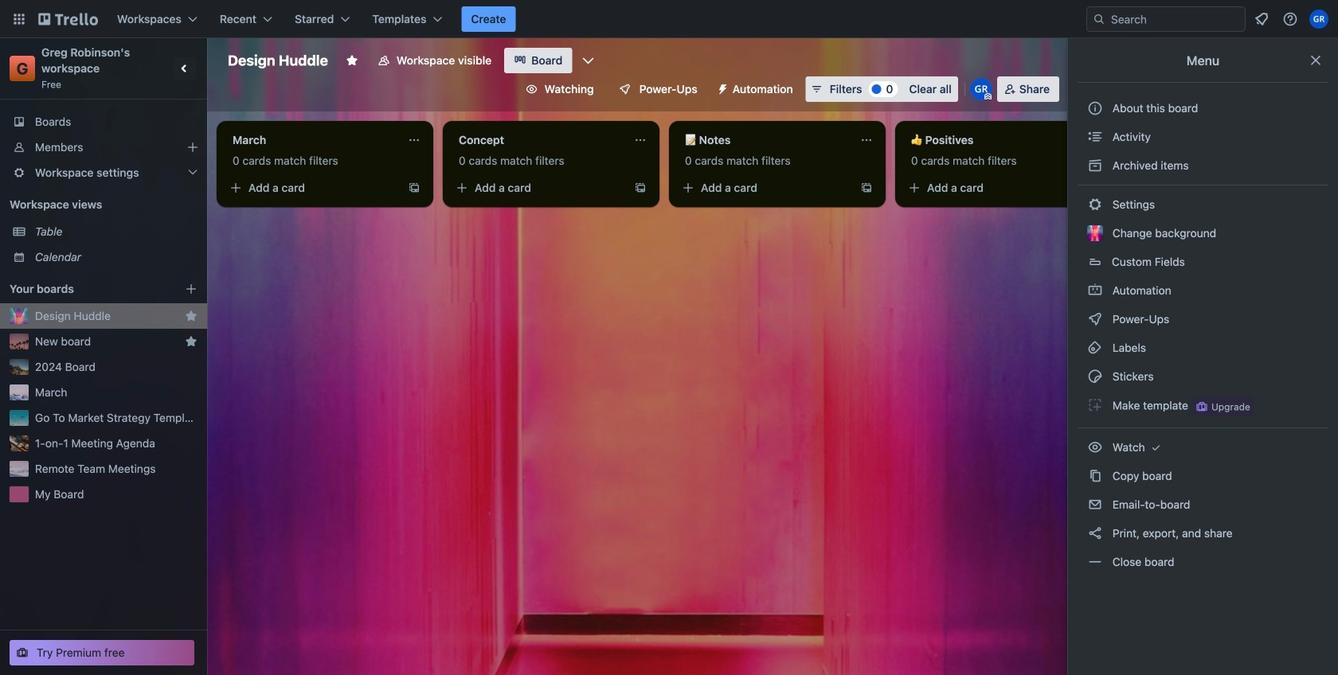Task type: locate. For each thing, give the bounding box(es) containing it.
starred icon image
[[185, 310, 198, 323], [185, 335, 198, 348]]

1 vertical spatial starred icon image
[[185, 335, 198, 348]]

1 create from template… image from the left
[[408, 182, 421, 194]]

1 horizontal spatial greg robinson (gregrobinson96) image
[[1310, 10, 1329, 29]]

0 horizontal spatial greg robinson (gregrobinson96) image
[[970, 78, 993, 100]]

customize views image
[[580, 53, 596, 69]]

your boards with 8 items element
[[10, 280, 161, 299]]

0 horizontal spatial create from template… image
[[408, 182, 421, 194]]

add board image
[[185, 283, 198, 296]]

0 vertical spatial greg robinson (gregrobinson96) image
[[1310, 10, 1329, 29]]

1 vertical spatial greg robinson (gregrobinson96) image
[[970, 78, 993, 100]]

sm image
[[1088, 197, 1104, 213], [1088, 340, 1104, 356], [1088, 369, 1104, 385], [1088, 398, 1104, 414], [1149, 440, 1165, 456], [1088, 497, 1104, 513], [1088, 555, 1104, 571]]

2 create from template… image from the left
[[634, 182, 647, 194]]

workspace navigation collapse icon image
[[174, 57, 196, 80]]

None text field
[[223, 128, 402, 153], [449, 128, 628, 153], [676, 128, 854, 153], [902, 128, 1081, 153], [223, 128, 402, 153], [449, 128, 628, 153], [676, 128, 854, 153], [902, 128, 1081, 153]]

1 starred icon image from the top
[[185, 310, 198, 323]]

create from template… image
[[861, 182, 873, 194]]

0 vertical spatial starred icon image
[[185, 310, 198, 323]]

sm image
[[711, 77, 733, 99], [1088, 129, 1104, 145], [1088, 158, 1104, 174], [1088, 283, 1104, 299], [1088, 312, 1104, 328], [1088, 440, 1104, 456], [1088, 469, 1104, 485], [1088, 526, 1104, 542]]

greg robinson (gregrobinson96) image
[[1310, 10, 1329, 29], [970, 78, 993, 100]]

1 horizontal spatial create from template… image
[[634, 182, 647, 194]]

create from template… image
[[408, 182, 421, 194], [634, 182, 647, 194]]



Task type: vqa. For each thing, say whether or not it's contained in the screenshot.
"Back To Home" image
yes



Task type: describe. For each thing, give the bounding box(es) containing it.
0 notifications image
[[1253, 10, 1272, 29]]

2 starred icon image from the top
[[185, 335, 198, 348]]

open information menu image
[[1283, 11, 1299, 27]]

star or unstar board image
[[346, 54, 359, 67]]

primary element
[[0, 0, 1339, 38]]

back to home image
[[38, 6, 98, 32]]

Search field
[[1106, 8, 1246, 30]]

search image
[[1093, 13, 1106, 26]]

Board name text field
[[220, 48, 336, 73]]

this member is an admin of this board. image
[[985, 93, 992, 100]]



